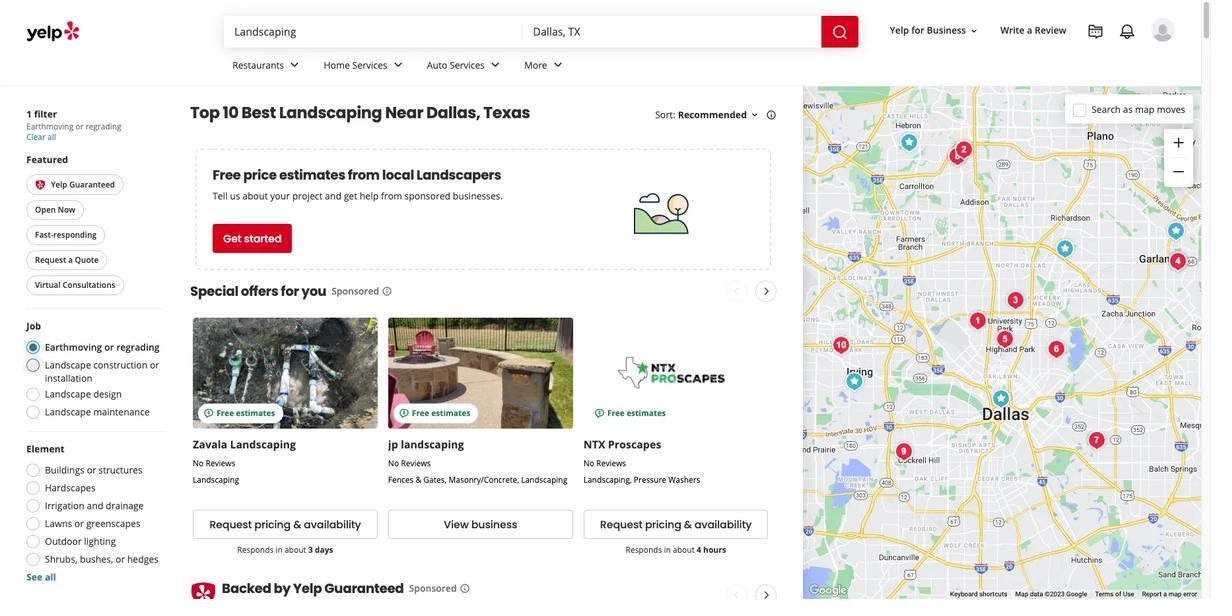 Task type: vqa. For each thing, say whether or not it's contained in the screenshot.
Special offers for you
yes



Task type: locate. For each thing, give the bounding box(es) containing it.
special
[[190, 282, 238, 301]]

16 yelp guaranteed v2 image
[[35, 180, 46, 191]]

zavala
[[193, 437, 227, 452]]

0 horizontal spatial 16 free estimates v2 image
[[204, 408, 214, 419]]

2 horizontal spatial free estimates link
[[584, 318, 769, 429]]

0 horizontal spatial map
[[1136, 103, 1155, 115]]

1 horizontal spatial no
[[388, 458, 399, 469]]

landscape inside landscape construction or installation
[[45, 359, 91, 372]]

no down zavala
[[193, 458, 204, 469]]

2 previous image from the top
[[729, 588, 745, 599]]

free estimates for ntx proscapes
[[608, 408, 666, 419]]

free price estimates from local landscapers image
[[629, 181, 695, 247]]

or up construction on the left bottom of the page
[[104, 341, 114, 354]]

landscape for landscape maintenance
[[45, 406, 91, 419]]

free estimates link for zavala landscaping
[[193, 318, 378, 429]]

1 horizontal spatial free estimates
[[412, 408, 471, 419]]

map for moves
[[1136, 103, 1155, 115]]

sponsored for special offers for you
[[332, 285, 379, 297]]

2 services from the left
[[450, 59, 485, 71]]

none field find
[[235, 24, 512, 39]]

reviews down zavala
[[206, 458, 236, 469]]

free estimates up proscapes
[[608, 408, 666, 419]]

0 horizontal spatial request
[[35, 255, 66, 266]]

3 no from the left
[[584, 458, 595, 469]]

0 horizontal spatial no
[[193, 458, 204, 469]]

no for zavala
[[193, 458, 204, 469]]

1 none field from the left
[[235, 24, 512, 39]]

0 horizontal spatial request pricing & availability button
[[193, 510, 378, 539]]

0 vertical spatial 16 info v2 image
[[767, 110, 777, 120]]

1 vertical spatial 16 info v2 image
[[382, 286, 393, 297]]

0 vertical spatial and
[[325, 190, 342, 202]]

3 free estimates from the left
[[608, 408, 666, 419]]

2 free estimates link from the left
[[388, 318, 573, 429]]

2 horizontal spatial a
[[1164, 591, 1168, 598]]

or
[[76, 121, 84, 132], [104, 341, 114, 354], [150, 359, 159, 372], [87, 464, 96, 477], [75, 518, 84, 530], [116, 553, 125, 566]]

16 free estimates v2 image up ntx
[[595, 408, 605, 419]]

services for home services
[[353, 59, 388, 71]]

none field up home services link
[[235, 24, 512, 39]]

backed by yelp guaranteed
[[222, 580, 404, 598]]

no inside jp landscaping no reviews fences & gates, masonry/concrete, landscaping
[[388, 458, 399, 469]]

keyboard shortcuts
[[951, 591, 1008, 598]]

zoom out image
[[1172, 164, 1187, 180]]

about for zavala
[[285, 545, 306, 556]]

16 chevron down v2 image
[[750, 110, 761, 120]]

pricing up responds in about 3 days
[[255, 517, 291, 533]]

see all button
[[26, 571, 56, 584]]

0 horizontal spatial reviews
[[206, 458, 236, 469]]

2 vertical spatial a
[[1164, 591, 1168, 598]]

2 free estimates from the left
[[412, 408, 471, 419]]

from up help
[[348, 166, 380, 184]]

view
[[444, 517, 469, 533]]

yelp inside featured group
[[51, 179, 67, 190]]

yelp for business
[[891, 24, 967, 37]]

0 vertical spatial next image
[[760, 283, 775, 299]]

and up lawns or greenscapes
[[87, 500, 103, 512]]

home services link
[[313, 48, 417, 86]]

24 chevron down v2 image for home services
[[390, 57, 406, 73]]

1 previous image from the top
[[729, 283, 745, 299]]

0 horizontal spatial about
[[243, 190, 268, 202]]

map
[[1016, 591, 1029, 598]]

estimates up project
[[279, 166, 346, 184]]

1 horizontal spatial &
[[416, 474, 422, 486]]

request a quote button
[[26, 251, 107, 271]]

0 vertical spatial map
[[1136, 103, 1155, 115]]

2 next image from the top
[[760, 588, 775, 599]]

all right see
[[45, 571, 56, 584]]

request up virtual
[[35, 255, 66, 266]]

0 horizontal spatial availability
[[304, 517, 361, 533]]

and inside free price estimates from local landscapers tell us about your project and get help from sponsored businesses.
[[325, 190, 342, 202]]

free up ntx proscapes link
[[608, 408, 625, 419]]

1 horizontal spatial responds
[[626, 545, 662, 556]]

3 24 chevron down v2 image from the left
[[550, 57, 566, 73]]

0 horizontal spatial for
[[281, 282, 299, 301]]

featured group
[[24, 153, 164, 298]]

regrading inside option group
[[116, 341, 160, 354]]

river oaks landscaping image
[[1163, 218, 1190, 245]]

for left 'you'
[[281, 282, 299, 301]]

landscapers
[[417, 166, 502, 184]]

0 vertical spatial from
[[348, 166, 380, 184]]

estimates up zavala landscaping link
[[236, 408, 275, 419]]

services for auto services
[[450, 59, 485, 71]]

yelp right 16 yelp guaranteed v2 icon
[[51, 179, 67, 190]]

2 option group from the top
[[22, 443, 164, 584]]

reviews inside zavala landscaping no reviews landscaping
[[206, 458, 236, 469]]

24 chevron down v2 image inside the restaurants link
[[287, 57, 303, 73]]

for left business
[[912, 24, 925, 37]]

1 vertical spatial map
[[1169, 591, 1183, 598]]

1 horizontal spatial none field
[[533, 24, 811, 39]]

all inside 1 filter earthmoving or regrading clear all
[[48, 132, 56, 143]]

1 horizontal spatial map
[[1169, 591, 1183, 598]]

16 free estimates v2 image
[[204, 408, 214, 419], [595, 408, 605, 419]]

2 none field from the left
[[533, 24, 811, 39]]

1 horizontal spatial pricing
[[646, 517, 682, 533]]

free estimates
[[217, 408, 275, 419], [412, 408, 471, 419], [608, 408, 666, 419]]

request pricing & availability up responds in about 3 days
[[210, 517, 361, 533]]

free right 16 free estimates v2 image on the left of the page
[[412, 408, 430, 419]]

request pricing & availability button up responds in about 4 hours
[[584, 510, 769, 539]]

2 24 chevron down v2 image from the left
[[390, 57, 406, 73]]

1 reviews from the left
[[206, 458, 236, 469]]

in left 3
[[276, 545, 283, 556]]

landscaping down zavala
[[193, 474, 239, 486]]

1 vertical spatial regrading
[[116, 341, 160, 354]]

free estimates for jp landscaping
[[412, 408, 471, 419]]

0 horizontal spatial free estimates link
[[193, 318, 378, 429]]

responds for landscaping
[[237, 545, 274, 556]]

2 request pricing & availability from the left
[[601, 517, 752, 533]]

2 horizontal spatial 24 chevron down v2 image
[[550, 57, 566, 73]]

free inside free price estimates from local landscapers tell us about your project and get help from sponsored businesses.
[[213, 166, 241, 184]]

earthmoving down filter
[[26, 121, 74, 132]]

landscape maintenance
[[45, 406, 150, 419]]

yelp
[[891, 24, 910, 37], [51, 179, 67, 190]]

0 horizontal spatial and
[[87, 500, 103, 512]]

and
[[325, 190, 342, 202], [87, 500, 103, 512]]

search as map moves
[[1092, 103, 1186, 115]]

1 free estimates from the left
[[217, 408, 275, 419]]

free estimates up landscaping
[[412, 408, 471, 419]]

xscapes irrigation and landscapes image
[[1165, 248, 1192, 275]]

or up outdoor lighting
[[75, 518, 84, 530]]

all
[[48, 132, 56, 143], [45, 571, 56, 584]]

barkwells cleaning & landscaping image
[[1052, 236, 1079, 262]]

see all
[[26, 571, 56, 584]]

1 horizontal spatial a
[[1028, 24, 1033, 37]]

0 horizontal spatial services
[[353, 59, 388, 71]]

ja landscaping & tree service image
[[842, 369, 868, 395]]

16 free estimates v2 image up zavala
[[204, 408, 214, 419]]

1 horizontal spatial 16 info v2 image
[[767, 110, 777, 120]]

request pricing & availability button
[[193, 510, 378, 539], [584, 510, 769, 539]]

landscape for landscape construction or installation
[[45, 359, 91, 372]]

1 vertical spatial a
[[68, 255, 73, 266]]

1 request pricing & availability button from the left
[[193, 510, 378, 539]]

shrubs,
[[45, 553, 78, 566]]

24 chevron down v2 image
[[488, 57, 504, 73]]

24 chevron down v2 image inside more link
[[550, 57, 566, 73]]

google
[[1067, 591, 1088, 598]]

2 pricing from the left
[[646, 517, 682, 533]]

you
[[302, 282, 327, 301]]

0 horizontal spatial 16 info v2 image
[[382, 286, 393, 297]]

next image for backed by yelp guaranteed
[[760, 588, 775, 599]]

free estimates up zavala landscaping link
[[217, 408, 275, 419]]

1 services from the left
[[353, 59, 388, 71]]

open now
[[35, 204, 75, 216]]

reviews up landscaping,
[[597, 458, 627, 469]]

reviews down jp landscaping link
[[401, 458, 431, 469]]

landscaping
[[279, 102, 382, 124], [230, 437, 296, 452], [193, 474, 239, 486], [522, 474, 568, 486]]

16 info v2 image for top 10 best landscaping near dallas, texas
[[767, 110, 777, 120]]

map data ©2023 google
[[1016, 591, 1088, 598]]

1 horizontal spatial in
[[664, 545, 671, 556]]

project
[[293, 190, 323, 202]]

3 reviews from the left
[[597, 458, 627, 469]]

1 next image from the top
[[760, 283, 775, 299]]

2 in from the left
[[664, 545, 671, 556]]

map left error
[[1169, 591, 1183, 598]]

map right as
[[1136, 103, 1155, 115]]

24 chevron down v2 image for restaurants
[[287, 57, 303, 73]]

pricing for zavala landscaping
[[255, 517, 291, 533]]

1 horizontal spatial for
[[912, 24, 925, 37]]

1 in from the left
[[276, 545, 283, 556]]

3 free estimates link from the left
[[584, 318, 769, 429]]

lawns or greenscapes
[[45, 518, 140, 530]]

luxe landscapes image
[[1003, 287, 1029, 314]]

1 horizontal spatial 24 chevron down v2 image
[[390, 57, 406, 73]]

landscaping right masonry/concrete,
[[522, 474, 568, 486]]

0 vertical spatial yelp
[[891, 24, 910, 37]]

request down landscaping,
[[601, 517, 643, 533]]

responds up backed
[[237, 545, 274, 556]]

a right report at the bottom of page
[[1164, 591, 1168, 598]]

top 10 best landscaping near dallas, texas
[[190, 102, 531, 124]]

1 landscape from the top
[[45, 359, 91, 372]]

and left get
[[325, 190, 342, 202]]

1 horizontal spatial request pricing & availability button
[[584, 510, 769, 539]]

1 vertical spatial landscape
[[45, 388, 91, 401]]

write a review
[[1001, 24, 1067, 37]]

next image
[[760, 283, 775, 299], [760, 588, 775, 599]]

moves
[[1158, 103, 1186, 115]]

yelp inside user actions element
[[891, 24, 910, 37]]

responds left 4
[[626, 545, 662, 556]]

or inside 1 filter earthmoving or regrading clear all
[[76, 121, 84, 132]]

services
[[353, 59, 388, 71], [450, 59, 485, 71]]

0 vertical spatial for
[[912, 24, 925, 37]]

2 16 free estimates v2 image from the left
[[595, 408, 605, 419]]

1 availability from the left
[[304, 517, 361, 533]]

1 horizontal spatial free estimates link
[[388, 318, 573, 429]]

1 horizontal spatial request pricing & availability
[[601, 517, 752, 533]]

0 horizontal spatial free estimates
[[217, 408, 275, 419]]

pricing up responds in about 4 hours
[[646, 517, 682, 533]]

0 horizontal spatial none field
[[235, 24, 512, 39]]

2 horizontal spatial no
[[584, 458, 595, 469]]

& for ntx proscapes
[[684, 517, 692, 533]]

request
[[35, 255, 66, 266], [210, 517, 252, 533], [601, 517, 643, 533]]

0 vertical spatial earthmoving
[[26, 121, 74, 132]]

16 chevron down v2 image
[[969, 26, 980, 36]]

rcj cleaning specialists image
[[1084, 428, 1111, 454]]

1
[[26, 108, 32, 120]]

bushes,
[[80, 553, 113, 566]]

or left hedges
[[116, 553, 125, 566]]

all right the clear
[[48, 132, 56, 143]]

no inside ntx proscapes no reviews landscaping, pressure washers
[[584, 458, 595, 469]]

request for zavala landscaping
[[210, 517, 252, 533]]

0 horizontal spatial 24 chevron down v2 image
[[287, 57, 303, 73]]

get started
[[223, 231, 282, 246]]

yelp guaranteed
[[293, 580, 404, 598]]

job
[[26, 320, 41, 333]]

2 availability from the left
[[695, 517, 752, 533]]

or right clear all link
[[76, 121, 84, 132]]

brant's lawn care image
[[992, 326, 1019, 353]]

1 horizontal spatial from
[[381, 190, 402, 202]]

24 chevron down v2 image left the auto
[[390, 57, 406, 73]]

business
[[927, 24, 967, 37]]

texas
[[484, 102, 531, 124]]

0 horizontal spatial yelp
[[51, 179, 67, 190]]

1 vertical spatial and
[[87, 500, 103, 512]]

& left gates, on the left of page
[[416, 474, 422, 486]]

landscaping inside jp landscaping no reviews fences & gates, masonry/concrete, landscaping
[[522, 474, 568, 486]]

fast-responding
[[35, 230, 97, 241]]

1 vertical spatial yelp
[[51, 179, 67, 190]]

shortcuts
[[980, 591, 1008, 598]]

us
[[230, 190, 240, 202]]

from
[[348, 166, 380, 184], [381, 190, 402, 202]]

1 horizontal spatial 16 free estimates v2 image
[[595, 408, 605, 419]]

a inside button
[[68, 255, 73, 266]]

no inside zavala landscaping no reviews landscaping
[[193, 458, 204, 469]]

24 chevron down v2 image
[[287, 57, 303, 73], [390, 57, 406, 73], [550, 57, 566, 73]]

1 vertical spatial sponsored
[[409, 582, 457, 595]]

& up responds in about 3 days
[[293, 517, 301, 533]]

0 horizontal spatial sponsored
[[332, 285, 379, 297]]

about right us
[[243, 190, 268, 202]]

landscape down installation
[[45, 388, 91, 401]]

sponsored left 16 info v2 image
[[409, 582, 457, 595]]

sponsored right 'you'
[[332, 285, 379, 297]]

1 request pricing & availability from the left
[[210, 517, 361, 533]]

or right construction on the left bottom of the page
[[150, 359, 159, 372]]

2 horizontal spatial request
[[601, 517, 643, 533]]

& up responds in about 4 hours
[[684, 517, 692, 533]]

2 no from the left
[[388, 458, 399, 469]]

1 horizontal spatial yelp
[[891, 24, 910, 37]]

1 vertical spatial earthmoving
[[45, 341, 102, 354]]

1 16 free estimates v2 image from the left
[[204, 408, 214, 419]]

1 responds from the left
[[237, 545, 274, 556]]

10
[[223, 102, 239, 124]]

1 free estimates link from the left
[[193, 318, 378, 429]]

None field
[[235, 24, 512, 39], [533, 24, 811, 39]]

0 horizontal spatial from
[[348, 166, 380, 184]]

pricing
[[255, 517, 291, 533], [646, 517, 682, 533]]

0 vertical spatial all
[[48, 132, 56, 143]]

1 vertical spatial previous image
[[729, 588, 745, 599]]

free estimates for zavala landscaping
[[217, 408, 275, 419]]

1 horizontal spatial services
[[450, 59, 485, 71]]

sponsored
[[332, 285, 379, 297], [409, 582, 457, 595]]

landscape down landscape design
[[45, 406, 91, 419]]

a for report
[[1164, 591, 1168, 598]]

ntx
[[584, 437, 606, 452]]

landscape up installation
[[45, 359, 91, 372]]

request up responds in about 3 days
[[210, 517, 252, 533]]

request pricing & availability up responds in about 4 hours
[[601, 517, 752, 533]]

2 request pricing & availability button from the left
[[584, 510, 769, 539]]

free up zavala
[[217, 408, 234, 419]]

2 vertical spatial landscape
[[45, 406, 91, 419]]

0 horizontal spatial in
[[276, 545, 283, 556]]

installation
[[45, 372, 92, 385]]

1 horizontal spatial about
[[285, 545, 306, 556]]

responds
[[237, 545, 274, 556], [626, 545, 662, 556]]

a right write
[[1028, 24, 1033, 37]]

1 pricing from the left
[[255, 517, 291, 533]]

no up fences
[[388, 458, 399, 469]]

from down local
[[381, 190, 402, 202]]

outdoor
[[45, 536, 82, 548]]

free up tell
[[213, 166, 241, 184]]

pricing for ntx proscapes
[[646, 517, 682, 533]]

0 vertical spatial regrading
[[86, 121, 121, 132]]

reviews for landscaping
[[401, 458, 431, 469]]

about left 4
[[673, 545, 695, 556]]

0 vertical spatial previous image
[[729, 283, 745, 299]]

1 option group from the top
[[22, 320, 164, 423]]

group
[[1165, 129, 1194, 187]]

1 24 chevron down v2 image from the left
[[287, 57, 303, 73]]

earthmoving inside 1 filter earthmoving or regrading clear all
[[26, 121, 74, 132]]

yelp left business
[[891, 24, 910, 37]]

previous image
[[729, 283, 745, 299], [729, 588, 745, 599]]

recommended button
[[678, 108, 761, 121]]

regrading up guaranteed
[[86, 121, 121, 132]]

option group
[[22, 320, 164, 423], [22, 443, 164, 584]]

0 vertical spatial landscape
[[45, 359, 91, 372]]

in left 4
[[664, 545, 671, 556]]

1 horizontal spatial and
[[325, 190, 342, 202]]

zavala landscaping no reviews landscaping
[[193, 437, 296, 486]]

reviews inside ntx proscapes no reviews landscaping, pressure washers
[[597, 458, 627, 469]]

1 horizontal spatial availability
[[695, 517, 752, 533]]

no down ntx
[[584, 458, 595, 469]]

availability up hours
[[695, 517, 752, 533]]

now
[[58, 204, 75, 216]]

lawns
[[45, 518, 72, 530]]

dallas,
[[427, 102, 481, 124]]

0 vertical spatial sponsored
[[332, 285, 379, 297]]

regrading
[[86, 121, 121, 132], [116, 341, 160, 354]]

0 horizontal spatial &
[[293, 517, 301, 533]]

a for write
[[1028, 24, 1033, 37]]

previous image for backed by yelp guaranteed
[[729, 588, 745, 599]]

16 info v2 image
[[767, 110, 777, 120], [382, 286, 393, 297]]

a left the 'quote'
[[68, 255, 73, 266]]

1 horizontal spatial sponsored
[[409, 582, 457, 595]]

availability up days
[[304, 517, 361, 533]]

earthmoving up installation
[[45, 341, 102, 354]]

24 chevron down v2 image right more
[[550, 57, 566, 73]]

0 vertical spatial a
[[1028, 24, 1033, 37]]

1 no from the left
[[193, 458, 204, 469]]

request pricing & availability button up responds in about 3 days
[[193, 510, 378, 539]]

24 chevron down v2 image inside home services link
[[390, 57, 406, 73]]

0 horizontal spatial a
[[68, 255, 73, 266]]

landscaping right zavala
[[230, 437, 296, 452]]

buildings
[[45, 464, 84, 477]]

availability
[[304, 517, 361, 533], [695, 517, 752, 533]]

request pricing & availability button for ntx proscapes
[[584, 510, 769, 539]]

previous image for sponsored
[[729, 283, 745, 299]]

estimates up landscaping
[[432, 408, 471, 419]]

2 horizontal spatial &
[[684, 517, 692, 533]]

reviews inside jp landscaping no reviews fences & gates, masonry/concrete, landscaping
[[401, 458, 431, 469]]

24 chevron down v2 image right restaurants
[[287, 57, 303, 73]]

request pricing & availability for landscaping
[[210, 517, 361, 533]]

outdoor lighting
[[45, 536, 116, 548]]

terms
[[1096, 591, 1114, 598]]

2 reviews from the left
[[401, 458, 431, 469]]

estimates
[[279, 166, 346, 184], [236, 408, 275, 419], [432, 408, 471, 419], [627, 408, 666, 419]]

elegance outdoor living image
[[896, 130, 923, 156]]

open
[[35, 204, 56, 216]]

free price estimates from local landscapers tell us about your project and get help from sponsored businesses.
[[213, 166, 503, 202]]

reviews for proscapes
[[597, 458, 627, 469]]

terms of use link
[[1096, 591, 1135, 598]]

auto
[[427, 59, 448, 71]]

estimates for zavala landscaping
[[236, 408, 275, 419]]

None search field
[[224, 16, 861, 48]]

brad k. image
[[1152, 18, 1176, 42]]

0 horizontal spatial request pricing & availability
[[210, 517, 361, 533]]

2 horizontal spatial reviews
[[597, 458, 627, 469]]

auto services link
[[417, 48, 514, 86]]

sort:
[[656, 108, 676, 121]]

2 horizontal spatial free estimates
[[608, 408, 666, 419]]

& for zavala landscaping
[[293, 517, 301, 533]]

2 responds from the left
[[626, 545, 662, 556]]

1 horizontal spatial reviews
[[401, 458, 431, 469]]

2 horizontal spatial about
[[673, 545, 695, 556]]

business
[[472, 517, 518, 533]]

regrading up construction on the left bottom of the page
[[116, 341, 160, 354]]

about left 3
[[285, 545, 306, 556]]

1 horizontal spatial request
[[210, 517, 252, 533]]

0 horizontal spatial pricing
[[255, 517, 291, 533]]

1 vertical spatial option group
[[22, 443, 164, 584]]

for
[[912, 24, 925, 37], [281, 282, 299, 301]]

2 landscape from the top
[[45, 388, 91, 401]]

zoom in image
[[1172, 135, 1187, 150]]

responds for proscapes
[[626, 545, 662, 556]]

irrigation
[[45, 500, 85, 512]]

3 landscape from the top
[[45, 406, 91, 419]]

offers
[[241, 282, 279, 301]]

services left 24 chevron down v2 icon
[[450, 59, 485, 71]]

1 vertical spatial next image
[[760, 588, 775, 599]]

0 horizontal spatial responds
[[237, 545, 274, 556]]

sponsored for backed by yelp guaranteed
[[409, 582, 457, 595]]

help
[[360, 190, 379, 202]]

0 vertical spatial option group
[[22, 320, 164, 423]]

estimates up proscapes
[[627, 408, 666, 419]]

none field up business categories element
[[533, 24, 811, 39]]

none field near
[[533, 24, 811, 39]]

services right home
[[353, 59, 388, 71]]

guaranteed
[[69, 179, 115, 190]]



Task type: describe. For each thing, give the bounding box(es) containing it.
construction
[[93, 359, 148, 372]]

landscaping down home
[[279, 102, 382, 124]]

in for zavala landscaping
[[276, 545, 283, 556]]

map for error
[[1169, 591, 1183, 598]]

near
[[385, 102, 424, 124]]

estimates for ntx proscapes
[[627, 408, 666, 419]]

greenscapes
[[86, 518, 140, 530]]

regrading inside 1 filter earthmoving or regrading clear all
[[86, 121, 121, 132]]

by
[[274, 580, 291, 598]]

option group containing element
[[22, 443, 164, 584]]

l & t landscaping image
[[828, 332, 855, 359]]

view business
[[444, 517, 518, 533]]

yelp for yelp guaranteed
[[51, 179, 67, 190]]

16 info v2 image
[[460, 584, 470, 594]]

water drainage innovations image
[[945, 143, 971, 170]]

hedges
[[127, 553, 159, 566]]

terms of use
[[1096, 591, 1135, 598]]

report a map error link
[[1143, 591, 1198, 598]]

shrubs, bushes, or hedges
[[45, 553, 159, 566]]

restaurants
[[233, 59, 284, 71]]

gates,
[[424, 474, 447, 486]]

reviews for landscaping
[[206, 458, 236, 469]]

report
[[1143, 591, 1163, 598]]

business categories element
[[222, 48, 1176, 86]]

earthmoving or regrading
[[45, 341, 160, 354]]

water drainage innovations image
[[945, 143, 971, 170]]

special offers for you
[[190, 282, 327, 301]]

started
[[244, 231, 282, 246]]

availability for ntx proscapes
[[695, 517, 752, 533]]

user actions element
[[880, 17, 1194, 98]]

recommended
[[678, 108, 747, 121]]

about inside free price estimates from local landscapers tell us about your project and get help from sponsored businesses.
[[243, 190, 268, 202]]

maintenance
[[93, 406, 150, 419]]

1 filter earthmoving or regrading clear all
[[26, 108, 121, 143]]

about for ntx
[[673, 545, 695, 556]]

yelp guaranteed
[[51, 179, 115, 190]]

request pricing & availability for proscapes
[[601, 517, 752, 533]]

request inside button
[[35, 255, 66, 266]]

free estimates link for jp landscaping
[[388, 318, 573, 429]]

structures
[[99, 464, 142, 477]]

16 free estimates v2 image
[[399, 408, 410, 419]]

xscapes irrigation and landscapes image
[[1165, 248, 1192, 275]]

& inside jp landscaping no reviews fences & gates, masonry/concrete, landscaping
[[416, 474, 422, 486]]

buildings or structures
[[45, 464, 142, 477]]

free for ntx proscapes
[[608, 408, 625, 419]]

landscape construction or installation
[[45, 359, 159, 385]]

16 info v2 image for special offers for you
[[382, 286, 393, 297]]

option group containing job
[[22, 320, 164, 423]]

fast-
[[35, 230, 53, 241]]

landscape for landscape design
[[45, 388, 91, 401]]

for inside button
[[912, 24, 925, 37]]

sponsored
[[405, 190, 451, 202]]

responds in about 3 days
[[237, 545, 333, 556]]

earthmoving inside option group
[[45, 341, 102, 354]]

report a map error
[[1143, 591, 1198, 598]]

featured
[[26, 153, 68, 166]]

landscape design
[[45, 388, 122, 401]]

a for request
[[68, 255, 73, 266]]

no for jp
[[388, 458, 399, 469]]

home services
[[324, 59, 388, 71]]

4
[[697, 545, 702, 556]]

get
[[223, 231, 242, 246]]

yelp for yelp for business
[[891, 24, 910, 37]]

24 chevron down v2 image for more
[[550, 57, 566, 73]]

keyboard shortcuts button
[[951, 590, 1008, 599]]

in for ntx proscapes
[[664, 545, 671, 556]]

north central landscaping image
[[1044, 336, 1070, 363]]

3
[[309, 545, 313, 556]]

pressure
[[634, 474, 667, 486]]

data
[[1031, 591, 1044, 598]]

royal labor lawn care image
[[891, 439, 918, 465]]

landscaping,
[[584, 474, 632, 486]]

yelp guaranteed button
[[26, 174, 124, 195]]

free for zavala landscaping
[[217, 408, 234, 419]]

free for jp landscaping
[[412, 408, 430, 419]]

virtual
[[35, 280, 61, 291]]

16 free estimates v2 image for zavala
[[204, 408, 214, 419]]

or right "buildings"
[[87, 464, 96, 477]]

home
[[324, 59, 350, 71]]

zavala landscaping image
[[1111, 98, 1138, 125]]

tell
[[213, 190, 228, 202]]

16 free estimates v2 image for ntx
[[595, 408, 605, 419]]

estimates inside free price estimates from local landscapers tell us about your project and get help from sponsored businesses.
[[279, 166, 346, 184]]

guerrero landscape image
[[951, 137, 978, 163]]

Near text field
[[533, 24, 811, 39]]

google image
[[807, 582, 850, 599]]

request pricing & availability button for zavala landscaping
[[193, 510, 378, 539]]

search
[[1092, 103, 1122, 115]]

responding
[[53, 230, 97, 241]]

clear
[[26, 132, 46, 143]]

filter
[[34, 108, 57, 120]]

no for ntx
[[584, 458, 595, 469]]

your
[[270, 190, 290, 202]]

more
[[525, 59, 548, 71]]

as
[[1124, 103, 1134, 115]]

free estimates link for ntx proscapes
[[584, 318, 769, 429]]

1 vertical spatial from
[[381, 190, 402, 202]]

backed
[[222, 580, 271, 598]]

keyboard
[[951, 591, 978, 598]]

get
[[344, 190, 358, 202]]

virtual consultations button
[[26, 276, 124, 296]]

auto services
[[427, 59, 485, 71]]

1 vertical spatial all
[[45, 571, 56, 584]]

jp landscaping no reviews fences & gates, masonry/concrete, landscaping
[[388, 437, 568, 486]]

yelp for business button
[[885, 19, 985, 43]]

virtual consultations
[[35, 280, 115, 291]]

1 vertical spatial for
[[281, 282, 299, 301]]

fast-responding button
[[26, 226, 105, 245]]

businesses.
[[453, 190, 503, 202]]

jp
[[388, 437, 398, 452]]

of
[[1116, 591, 1122, 598]]

review
[[1036, 24, 1067, 37]]

error
[[1184, 591, 1198, 598]]

consultations
[[63, 280, 115, 291]]

lighting
[[84, 536, 116, 548]]

search image
[[832, 24, 848, 40]]

write a review link
[[996, 19, 1073, 43]]

use
[[1124, 591, 1135, 598]]

local
[[382, 166, 414, 184]]

or inside landscape construction or installation
[[150, 359, 159, 372]]

Find text field
[[235, 24, 512, 39]]

polo landscapes image
[[965, 308, 992, 334]]

estimates for jp landscaping
[[432, 408, 471, 419]]

hours
[[704, 545, 727, 556]]

restaurants link
[[222, 48, 313, 86]]

notifications image
[[1120, 24, 1136, 40]]

next image for sponsored
[[760, 283, 775, 299]]

request for ntx proscapes
[[601, 517, 643, 533]]

ten brothers image
[[988, 386, 1015, 412]]

irrigation and drainage
[[45, 500, 144, 512]]

projects image
[[1088, 24, 1104, 40]]

map region
[[781, 1, 1212, 599]]

see
[[26, 571, 42, 584]]

element
[[26, 443, 65, 456]]

and inside option group
[[87, 500, 103, 512]]

availability for zavala landscaping
[[304, 517, 361, 533]]



